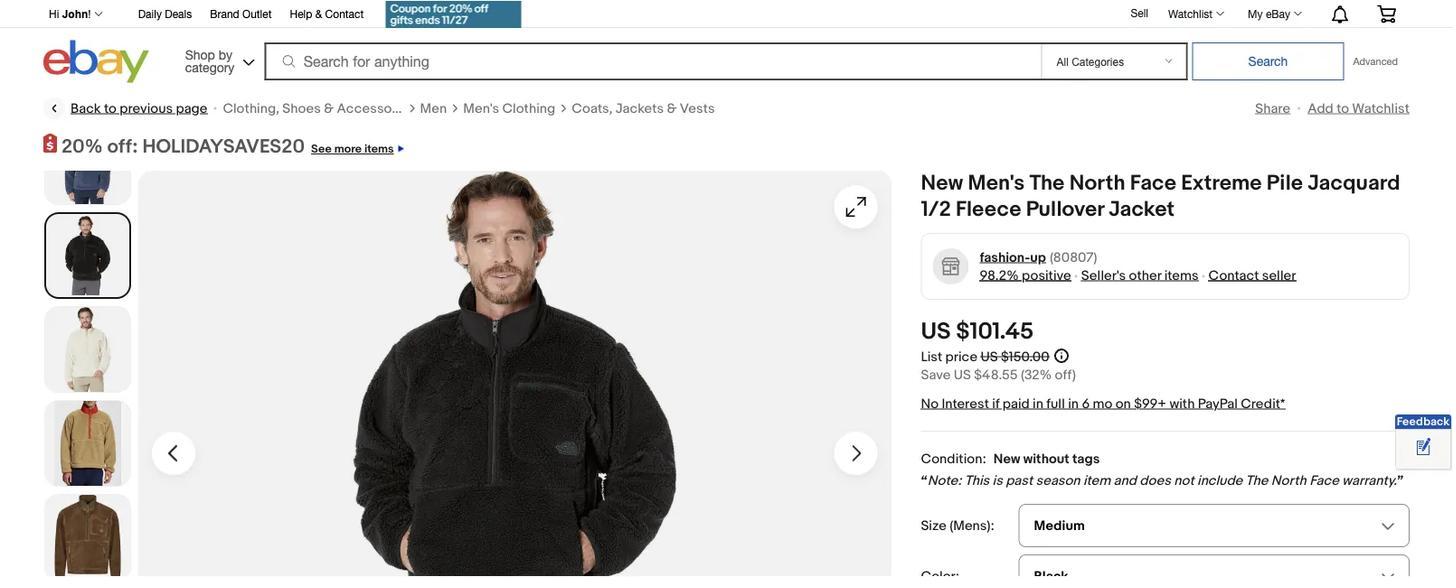 Task type: vqa. For each thing, say whether or not it's contained in the screenshot.
odyssey
no



Task type: locate. For each thing, give the bounding box(es) containing it.
to right the back
[[104, 100, 117, 117]]

1 horizontal spatial face
[[1310, 473, 1339, 489]]

2 in from the left
[[1068, 396, 1079, 412]]

size (mens)
[[921, 518, 991, 535]]

& right the help
[[315, 8, 322, 20]]

north inside the condition: new without tags " note: this is past season item and does not include the north face warranty. "
[[1271, 473, 1306, 489]]

us up list
[[921, 318, 951, 346]]

1/2
[[921, 197, 951, 223]]

men's clothing link
[[463, 99, 555, 118]]

(mens)
[[950, 518, 991, 535]]

and
[[1114, 473, 1137, 489]]

$101.45
[[956, 318, 1034, 346]]

see more items
[[311, 142, 394, 156]]

1 horizontal spatial us
[[954, 367, 971, 383]]

new up fashion up image
[[921, 171, 963, 197]]

the inside the condition: new without tags " note: this is past season item and does not include the north face warranty. "
[[1246, 473, 1268, 489]]

1 horizontal spatial the
[[1246, 473, 1268, 489]]

items inside see more items link
[[364, 142, 394, 156]]

face inside new men's the north face extreme pile jacquard 1/2 fleece pullover jacket
[[1130, 171, 1176, 197]]

0 vertical spatial contact
[[325, 8, 364, 20]]

1 vertical spatial the
[[1246, 473, 1268, 489]]

98.2% positive
[[980, 268, 1071, 284]]

2 horizontal spatial us
[[981, 349, 998, 365]]

help
[[290, 8, 312, 20]]

0 vertical spatial north
[[1069, 171, 1125, 197]]

contact right the help
[[325, 8, 364, 20]]

seller's
[[1081, 268, 1126, 284]]

0 horizontal spatial us
[[921, 318, 951, 346]]

(80807)
[[1050, 250, 1097, 266]]

2 to from the left
[[1337, 100, 1349, 117]]

0 vertical spatial face
[[1130, 171, 1176, 197]]

contact seller link
[[1209, 268, 1296, 284]]

does
[[1140, 473, 1171, 489]]

is
[[992, 473, 1003, 489]]

1 horizontal spatial north
[[1271, 473, 1306, 489]]

picture 3 of 15 image
[[45, 308, 130, 393]]

& for clothing,
[[324, 100, 334, 117]]

0 horizontal spatial north
[[1069, 171, 1125, 197]]

1 vertical spatial men's
[[968, 171, 1025, 197]]

us
[[921, 318, 951, 346], [981, 349, 998, 365], [954, 367, 971, 383]]

share
[[1255, 100, 1291, 117]]

1 vertical spatial us
[[981, 349, 998, 365]]

1 horizontal spatial new
[[993, 451, 1020, 468]]

watchlist link
[[1158, 3, 1233, 24]]

Search for anything text field
[[267, 44, 1038, 79]]

1 vertical spatial new
[[993, 451, 1020, 468]]

& inside coats, jackets & vests link
[[667, 100, 677, 117]]

clothing
[[502, 100, 555, 117]]

seller's other items link
[[1081, 268, 1199, 284]]

north up (80807)
[[1069, 171, 1125, 197]]

if
[[992, 396, 1000, 412]]

men's inside new men's the north face extreme pile jacquard 1/2 fleece pullover jacket
[[968, 171, 1025, 197]]

1 to from the left
[[104, 100, 117, 117]]

men's left "clothing" at the left top of page
[[463, 100, 499, 117]]

size
[[921, 518, 947, 535]]

contact
[[325, 8, 364, 20], [1209, 268, 1259, 284]]

to for back
[[104, 100, 117, 117]]

face inside the condition: new without tags " note: this is past season item and does not include the north face warranty. "
[[1310, 473, 1339, 489]]

0 horizontal spatial in
[[1033, 396, 1043, 412]]

1 horizontal spatial contact
[[1209, 268, 1259, 284]]

6
[[1082, 396, 1090, 412]]

0 horizontal spatial to
[[104, 100, 117, 117]]

!
[[88, 8, 91, 20]]

0 horizontal spatial new
[[921, 171, 963, 197]]

to for add
[[1337, 100, 1349, 117]]

0 vertical spatial items
[[364, 142, 394, 156]]

north right include
[[1271, 473, 1306, 489]]

1 vertical spatial face
[[1310, 473, 1339, 489]]

& right "shoes"
[[324, 100, 334, 117]]

brand outlet
[[210, 8, 272, 20]]

list
[[921, 349, 942, 365]]

0 horizontal spatial items
[[364, 142, 394, 156]]

pile
[[1267, 171, 1303, 197]]

0 vertical spatial us
[[921, 318, 951, 346]]

0 horizontal spatial the
[[1029, 171, 1065, 197]]

0 vertical spatial watchlist
[[1168, 7, 1213, 20]]

john
[[62, 8, 88, 20]]

new
[[921, 171, 963, 197], [993, 451, 1020, 468]]

this
[[965, 473, 989, 489]]

north inside new men's the north face extreme pile jacquard 1/2 fleece pullover jacket
[[1069, 171, 1125, 197]]

1 vertical spatial items
[[1164, 268, 1199, 284]]

0 horizontal spatial face
[[1130, 171, 1176, 197]]

daily deals link
[[138, 5, 192, 25]]

1 horizontal spatial items
[[1164, 268, 1199, 284]]

in left 6
[[1068, 396, 1079, 412]]

up
[[1030, 250, 1046, 266]]

& left 'vests'
[[667, 100, 677, 117]]

previous
[[120, 100, 173, 117]]

items right more
[[364, 142, 394, 156]]

picture 5 of 15 image
[[45, 496, 130, 578]]

fashion-
[[980, 250, 1030, 266]]

to
[[104, 100, 117, 117], [1337, 100, 1349, 117]]

shop
[[185, 47, 215, 62]]

1 horizontal spatial &
[[324, 100, 334, 117]]

new men's the north face extreme pile jacquard 1/2 fleece pullover jacket - picture 2 of 15 image
[[138, 171, 892, 578]]

daily
[[138, 8, 162, 20]]

no interest if paid in full in 6 mo on $99+ with paypal credit*
[[921, 396, 1285, 412]]

in left full
[[1033, 396, 1043, 412]]

face left extreme
[[1130, 171, 1176, 197]]

1 horizontal spatial in
[[1068, 396, 1079, 412]]

advanced link
[[1344, 43, 1407, 80]]

the
[[1029, 171, 1065, 197], [1246, 473, 1268, 489]]

1 vertical spatial watchlist
[[1352, 100, 1410, 117]]

fashion-up (80807)
[[980, 250, 1097, 266]]

face left warranty.
[[1310, 473, 1339, 489]]

the right include
[[1246, 473, 1268, 489]]

my ebay
[[1248, 7, 1290, 20]]

0 vertical spatial men's
[[463, 100, 499, 117]]

new men's the north face extreme pile jacquard 1/2 fleece pullover jacket
[[921, 171, 1400, 223]]

2 horizontal spatial &
[[667, 100, 677, 117]]

credit*
[[1241, 396, 1285, 412]]

clothing,
[[223, 100, 279, 117]]

coats, jackets & vests
[[572, 100, 715, 117]]

98.2%
[[980, 268, 1019, 284]]

1 horizontal spatial to
[[1337, 100, 1349, 117]]

help & contact
[[290, 8, 364, 20]]

watchlist right sell link
[[1168, 7, 1213, 20]]

men link
[[420, 99, 447, 118]]

the right fleece on the top of the page
[[1029, 171, 1065, 197]]

my ebay link
[[1238, 3, 1310, 24]]

$150.00
[[1001, 349, 1049, 365]]

vests
[[680, 100, 715, 117]]

north
[[1069, 171, 1125, 197], [1271, 473, 1306, 489]]

price
[[945, 349, 978, 365]]

1 horizontal spatial men's
[[968, 171, 1025, 197]]

jackets
[[616, 100, 664, 117]]

to right add
[[1337, 100, 1349, 117]]

sell link
[[1123, 6, 1157, 19]]

add
[[1308, 100, 1334, 117]]

98.2% positive link
[[980, 268, 1071, 284]]

0 horizontal spatial contact
[[325, 8, 364, 20]]

new inside new men's the north face extreme pile jacquard 1/2 fleece pullover jacket
[[921, 171, 963, 197]]

help & contact link
[[290, 5, 364, 25]]

1 in from the left
[[1033, 396, 1043, 412]]

condition: new without tags " note: this is past season item and does not include the north face warranty. "
[[921, 451, 1404, 489]]

shoes
[[282, 100, 321, 117]]

us up $48.55
[[981, 349, 998, 365]]

account navigation
[[39, 0, 1410, 30]]

0 horizontal spatial &
[[315, 8, 322, 20]]

watchlist down advanced link
[[1352, 100, 1410, 117]]

save
[[921, 367, 951, 383]]

None submit
[[1192, 43, 1344, 80]]

0 vertical spatial new
[[921, 171, 963, 197]]

face
[[1130, 171, 1176, 197], [1310, 473, 1339, 489]]

by
[[219, 47, 232, 62]]

1 vertical spatial north
[[1271, 473, 1306, 489]]

contact left 'seller' at the top of the page
[[1209, 268, 1259, 284]]

items right "other" in the top right of the page
[[1164, 268, 1199, 284]]

fashion up image
[[932, 248, 969, 285]]

deals
[[165, 8, 192, 20]]

in
[[1033, 396, 1043, 412], [1068, 396, 1079, 412]]

get an extra 20% off image
[[385, 1, 521, 28]]

0 horizontal spatial watchlist
[[1168, 7, 1213, 20]]

$99+
[[1134, 396, 1167, 412]]

us down price
[[954, 367, 971, 383]]

brand outlet link
[[210, 5, 272, 25]]

1 horizontal spatial watchlist
[[1352, 100, 1410, 117]]

20%
[[61, 135, 103, 159]]

0 vertical spatial the
[[1029, 171, 1065, 197]]

page
[[176, 100, 208, 117]]

0 horizontal spatial men's
[[463, 100, 499, 117]]

men's right 1/2
[[968, 171, 1025, 197]]

new up 'is'
[[993, 451, 1020, 468]]



Task type: describe. For each thing, give the bounding box(es) containing it.
without
[[1023, 451, 1069, 468]]

seller's other items
[[1081, 268, 1199, 284]]

see more items link
[[305, 135, 404, 159]]

contact seller
[[1209, 268, 1296, 284]]

2 vertical spatial us
[[954, 367, 971, 383]]

sell
[[1131, 6, 1148, 19]]

hi john !
[[49, 8, 91, 20]]

item
[[1083, 473, 1111, 489]]

shop by category banner
[[39, 0, 1410, 88]]

no
[[921, 396, 939, 412]]

interest
[[942, 396, 989, 412]]

my
[[1248, 7, 1263, 20]]

save us $48.55 (32% off)
[[921, 367, 1076, 383]]

coats, jackets & vests link
[[572, 99, 715, 118]]

past
[[1006, 473, 1033, 489]]

no interest if paid in full in 6 mo on $99+ with paypal credit* link
[[921, 396, 1285, 412]]

outlet
[[242, 8, 272, 20]]

list price us $150.00
[[921, 349, 1049, 365]]

pullover
[[1026, 197, 1104, 223]]

more
[[334, 142, 362, 156]]

(32%
[[1021, 367, 1052, 383]]

$48.55
[[974, 367, 1018, 383]]

see
[[311, 142, 332, 156]]

coats,
[[572, 100, 613, 117]]

new inside the condition: new without tags " note: this is past season item and does not include the north face warranty. "
[[993, 451, 1020, 468]]

note:
[[928, 473, 962, 489]]

full
[[1046, 396, 1065, 412]]

off:
[[107, 135, 138, 159]]

hi
[[49, 8, 59, 20]]

watchlist inside the "account" navigation
[[1168, 7, 1213, 20]]

back
[[71, 100, 101, 117]]

clothing, shoes & accessories link
[[223, 99, 415, 118]]

& inside help & contact link
[[315, 8, 322, 20]]

your shopping cart image
[[1376, 5, 1397, 23]]

ebay
[[1266, 7, 1290, 20]]

the inside new men's the north face extreme pile jacquard 1/2 fleece pullover jacket
[[1029, 171, 1065, 197]]

extreme
[[1181, 171, 1262, 197]]

advanced
[[1353, 56, 1398, 67]]

items for seller's other items
[[1164, 268, 1199, 284]]

jacket
[[1109, 197, 1175, 223]]

"
[[921, 473, 928, 489]]

20% off: holidaysaves20
[[61, 135, 305, 159]]

men's clothing
[[463, 100, 555, 117]]

picture 2 of 15 image
[[46, 214, 129, 298]]

none submit inside shop by category banner
[[1192, 43, 1344, 80]]

off)
[[1055, 367, 1076, 383]]

not
[[1174, 473, 1194, 489]]

add to watchlist link
[[1308, 100, 1410, 117]]

shop by category
[[185, 47, 235, 75]]

& for coats,
[[667, 100, 677, 117]]

back to previous page
[[71, 100, 208, 117]]

feedback
[[1397, 416, 1450, 430]]

warranty.
[[1342, 473, 1397, 489]]

daily deals
[[138, 8, 192, 20]]

"
[[1397, 473, 1404, 489]]

brand
[[210, 8, 239, 20]]

season
[[1036, 473, 1080, 489]]

items for see more items
[[364, 142, 394, 156]]

shop by category button
[[177, 40, 258, 79]]

include
[[1197, 473, 1243, 489]]

share button
[[1255, 100, 1291, 117]]

fashion-up link
[[980, 249, 1046, 267]]

us $101.45
[[921, 318, 1034, 346]]

paypal
[[1198, 396, 1238, 412]]

other
[[1129, 268, 1161, 284]]

with
[[1170, 396, 1195, 412]]

1 vertical spatial contact
[[1209, 268, 1259, 284]]

accessories
[[337, 100, 415, 117]]

condition:
[[921, 451, 986, 468]]

category
[[185, 60, 235, 75]]

holidaysaves20
[[142, 135, 305, 159]]

on
[[1116, 396, 1131, 412]]

contact inside the "account" navigation
[[325, 8, 364, 20]]

seller
[[1262, 268, 1296, 284]]

fleece
[[956, 197, 1021, 223]]

clothing, shoes & accessories men
[[223, 100, 447, 117]]

picture 4 of 15 image
[[45, 402, 130, 487]]

jacquard
[[1308, 171, 1400, 197]]



